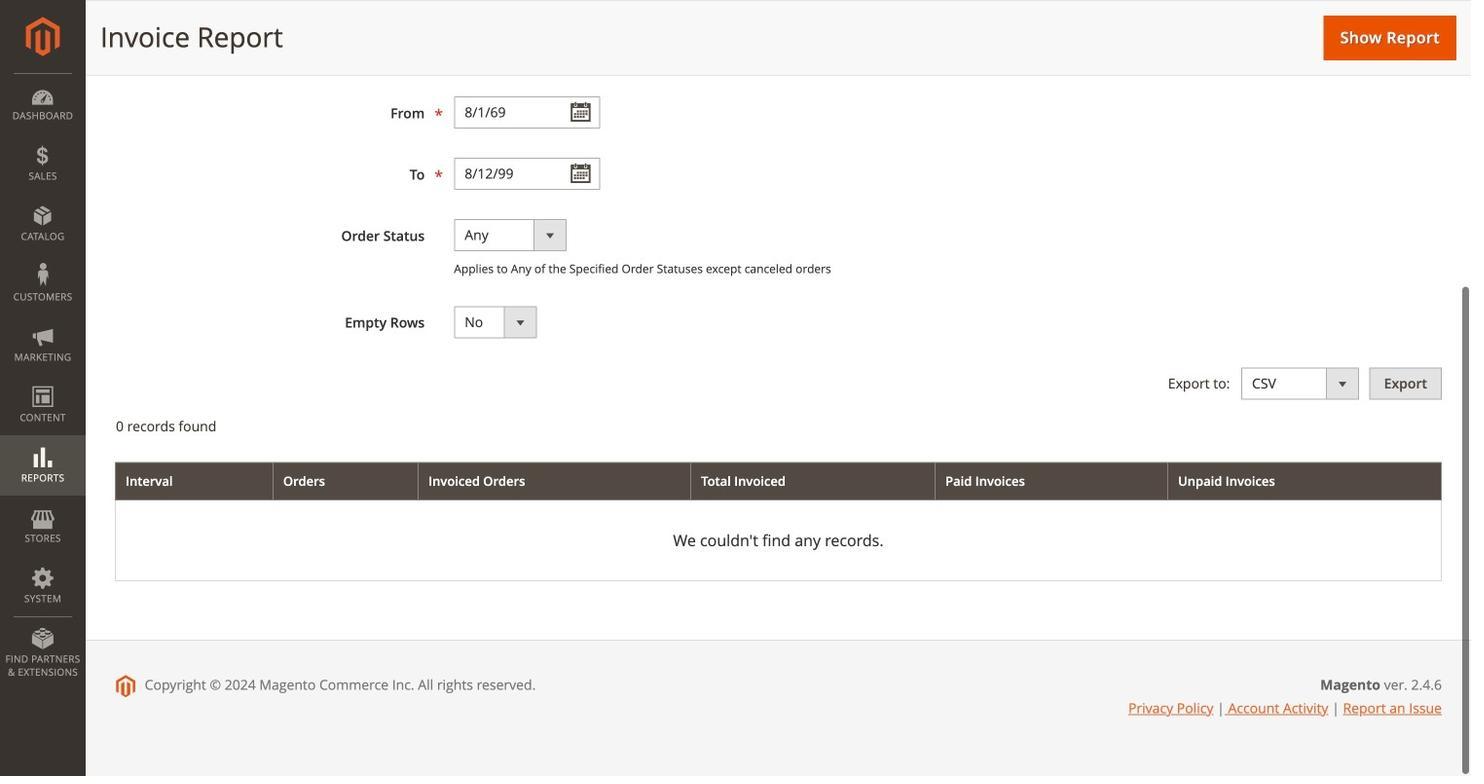 Task type: locate. For each thing, give the bounding box(es) containing it.
None text field
[[454, 158, 600, 190]]

None text field
[[454, 96, 600, 129]]

menu bar
[[0, 73, 86, 689]]



Task type: describe. For each thing, give the bounding box(es) containing it.
magento admin panel image
[[26, 17, 60, 56]]



